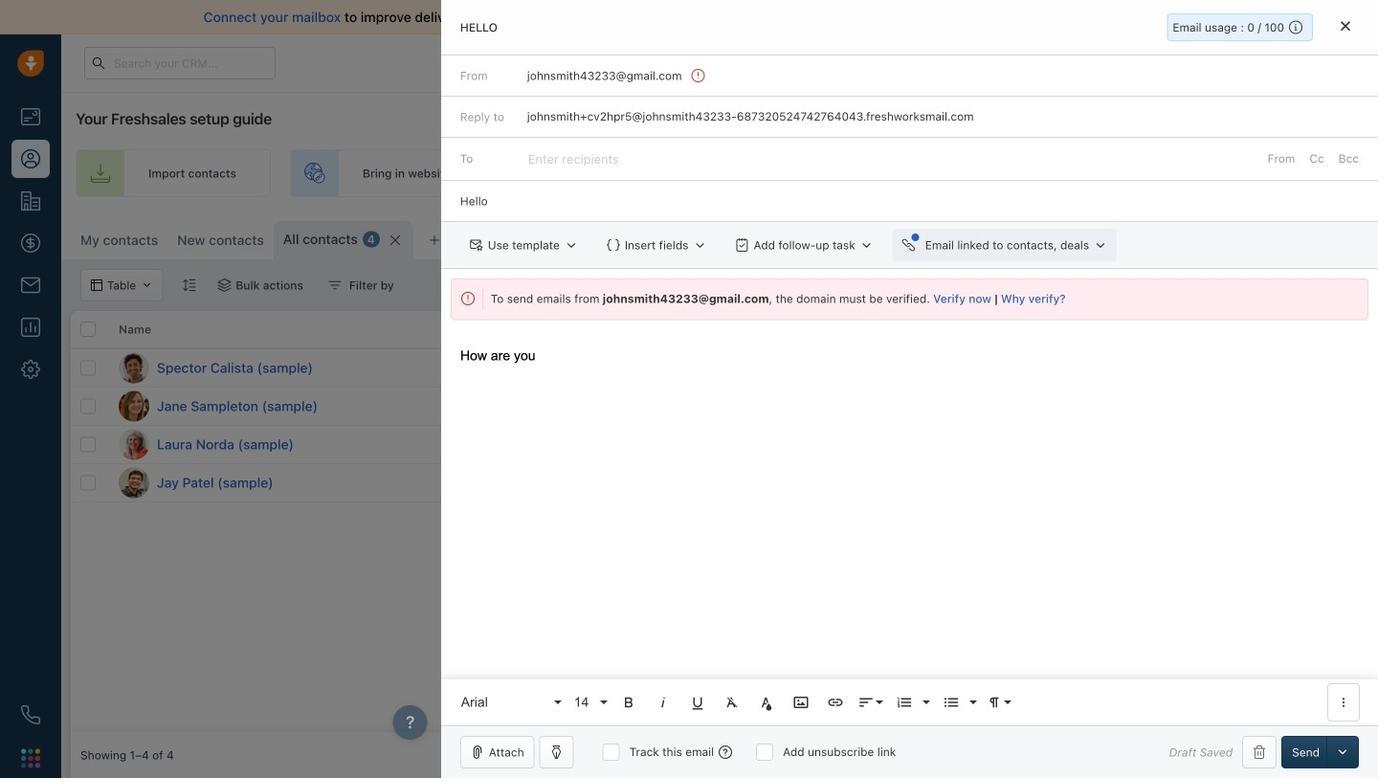 Task type: locate. For each thing, give the bounding box(es) containing it.
1 horizontal spatial container_wx8msf4aqz5i3rn1 image
[[704, 166, 719, 181]]

tooltip
[[1173, 84, 1239, 112]]

0 horizontal spatial container_wx8msf4aqz5i3rn1 image
[[218, 279, 231, 292]]

1 vertical spatial container_wx8msf4aqz5i3rn1 image
[[971, 231, 984, 244]]

row
[[71, 311, 492, 349]]

container_wx8msf4aqz5i3rn1 image
[[704, 166, 719, 181], [971, 231, 984, 244], [218, 279, 231, 292]]

2 row group from the left
[[492, 349, 1379, 503]]

0 vertical spatial container_wx8msf4aqz5i3rn1 image
[[704, 166, 719, 181]]

dialog
[[441, 0, 1379, 778]]

2 horizontal spatial container_wx8msf4aqz5i3rn1 image
[[971, 231, 984, 244]]

underline (⌘u) image
[[689, 694, 706, 711]]

s image
[[119, 353, 149, 383]]

italic (⌘i) image
[[655, 694, 672, 711]]

j image
[[119, 391, 149, 422]]

grid
[[71, 311, 1379, 732]]

phone element
[[11, 696, 50, 734]]

application
[[441, 329, 1379, 726]]

insert image (⌘p) image
[[793, 694, 810, 711]]

row group
[[71, 349, 492, 503], [492, 349, 1379, 503]]

phone image
[[21, 706, 40, 725]]

bold (⌘b) image
[[620, 694, 637, 711]]

1 row group from the left
[[71, 349, 492, 503]]

l image
[[119, 429, 149, 460]]

text color image
[[758, 694, 775, 711]]

clear formatting image
[[724, 694, 741, 711]]

press space to select this row. row
[[71, 349, 492, 388], [492, 349, 1379, 388], [71, 388, 492, 426], [492, 388, 1379, 426], [71, 426, 492, 464], [492, 426, 1379, 464], [71, 464, 492, 503], [492, 464, 1379, 503]]

more misc image
[[1336, 694, 1353, 711]]

cell
[[636, 349, 779, 387], [779, 349, 923, 387], [923, 349, 1067, 387], [1067, 349, 1210, 387], [1210, 349, 1354, 387], [1354, 349, 1379, 387], [492, 388, 636, 425], [636, 388, 779, 425], [779, 388, 923, 425], [923, 388, 1067, 425], [1067, 388, 1210, 425], [1210, 388, 1354, 425], [1354, 388, 1379, 425], [492, 426, 636, 463], [636, 426, 779, 463], [779, 426, 923, 463], [923, 426, 1067, 463], [1067, 426, 1210, 463], [1210, 426, 1354, 463], [1354, 426, 1379, 463], [492, 464, 636, 502], [636, 464, 779, 502], [779, 464, 923, 502], [923, 464, 1067, 502], [1067, 464, 1210, 502], [1210, 464, 1354, 502], [1354, 464, 1379, 502]]



Task type: vqa. For each thing, say whether or not it's contained in the screenshot.
Close IMAGE
yes



Task type: describe. For each thing, give the bounding box(es) containing it.
2 vertical spatial container_wx8msf4aqz5i3rn1 image
[[218, 279, 231, 292]]

Search your CRM... text field
[[84, 47, 276, 79]]

close image
[[1350, 12, 1359, 22]]

Write a subject line text field
[[441, 181, 1379, 221]]

container_wx8msf4aqz5i3rn1 image
[[328, 279, 342, 292]]

j image
[[119, 468, 149, 498]]

ordered list image
[[896, 694, 913, 711]]

Enter recipients text field
[[528, 144, 623, 174]]

paragraph format image
[[986, 694, 1003, 711]]

unordered list image
[[943, 694, 960, 711]]

close image
[[1341, 21, 1351, 32]]

freshworks switcher image
[[21, 749, 40, 768]]

insert link (⌘k) image
[[827, 694, 844, 711]]



